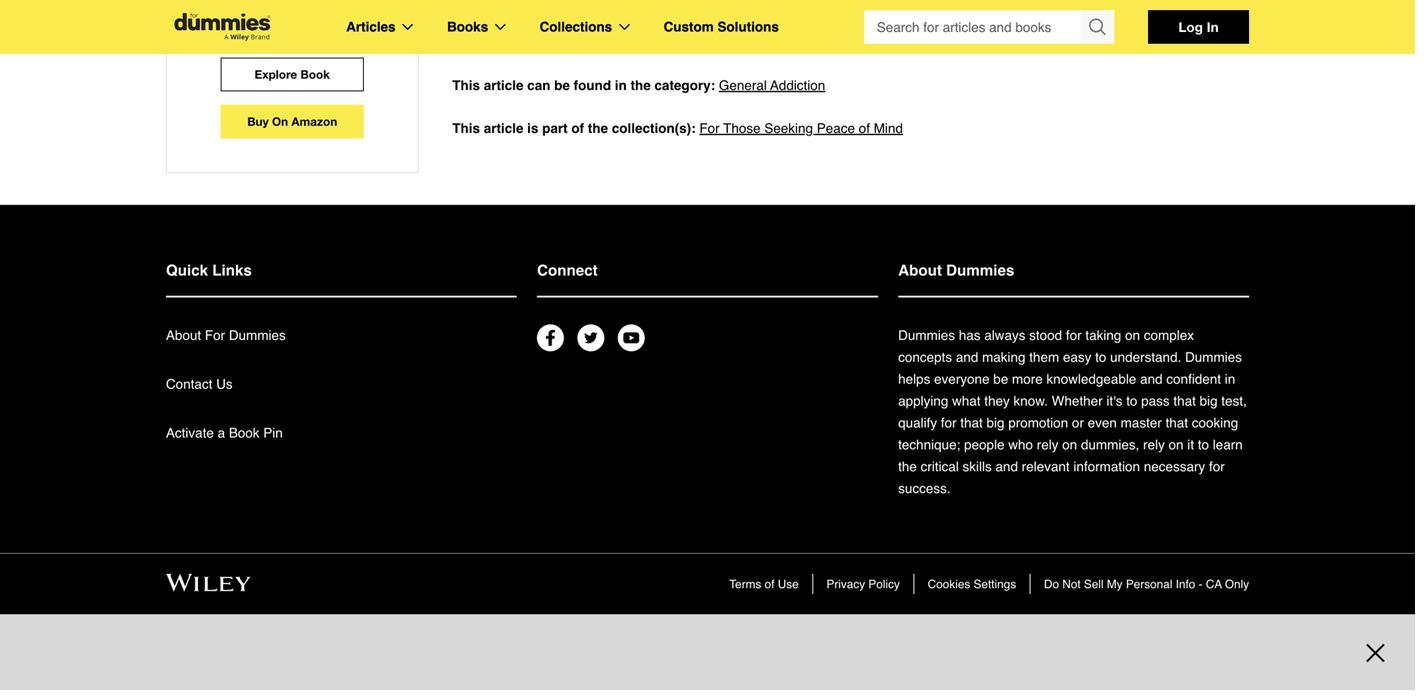 Task type: vqa. For each thing, say whether or not it's contained in the screenshot.
2nd GENERAL MACS link from the bottom
no



Task type: describe. For each thing, give the bounding box(es) containing it.
0 vertical spatial book
[[301, 67, 330, 81]]

that down confident
[[1174, 394, 1196, 409]]

experience
[[813, 13, 878, 28]]

complex
[[1144, 328, 1195, 343]]

qualify
[[899, 415, 938, 431]]

contact us link
[[166, 377, 233, 392]]

1 rely from the left
[[1037, 437, 1059, 453]]

sell
[[1084, 578, 1104, 592]]

technique;
[[899, 437, 961, 453]]

success.
[[899, 481, 951, 497]]

0 horizontal spatial in
[[615, 78, 627, 93]]

a
[[218, 426, 225, 441]]

even
[[1088, 415, 1117, 431]]

everyone
[[935, 372, 990, 387]]

general
[[719, 78, 767, 93]]

privacy policy link
[[827, 578, 900, 592]]

book image image
[[234, 0, 351, 31]]

master
[[1121, 415, 1162, 431]]

understand.
[[1111, 350, 1182, 365]]

skills
[[963, 459, 992, 475]]

this article is part of the collection(s): for those seeking peace of mind
[[453, 121, 903, 136]]

on
[[272, 115, 288, 129]]

books
[[447, 19, 488, 35]]

jane
[[864, 0, 895, 6]]

in
[[1207, 19, 1219, 35]]

learn
[[1213, 437, 1243, 453]]

buy
[[247, 115, 269, 129]]

personal
[[1126, 578, 1173, 592]]

log
[[1179, 19, 1204, 35]]

us
[[216, 377, 233, 392]]

mind
[[874, 121, 903, 136]]

collections
[[540, 19, 612, 35]]

necessary
[[1144, 459, 1206, 475]]

consulting.
[[453, 35, 517, 50]]

custom solutions link
[[664, 16, 779, 38]]

dphil,
[[453, 13, 491, 28]]

terms of use link
[[730, 578, 799, 592]]

them
[[1030, 350, 1060, 365]]

dummies up confident
[[1186, 350, 1243, 365]]

1 horizontal spatial on
[[1126, 328, 1141, 343]]

collection(s):
[[612, 121, 696, 136]]

solutions
[[718, 19, 779, 35]]

always
[[985, 328, 1026, 343]]

my
[[1107, 578, 1123, 592]]

ca
[[1206, 578, 1222, 592]]

contact us
[[166, 377, 233, 392]]

1 vertical spatial big
[[987, 415, 1005, 431]]

1 horizontal spatial big
[[1200, 394, 1218, 409]]

cookie consent banner dialog
[[0, 630, 1416, 691]]

do
[[1044, 578, 1060, 592]]

is
[[527, 121, 539, 136]]

about for about for dummies
[[166, 328, 201, 343]]

info
[[1176, 578, 1196, 592]]

do not sell my personal info - ca only
[[1044, 578, 1250, 592]]

articles
[[346, 19, 396, 35]]

dummies up has
[[947, 262, 1015, 279]]

terms of use
[[730, 578, 799, 592]]

privacy
[[827, 578, 866, 592]]

more inside dummies has always stood for taking on complex concepts and making them easy to understand. dummies helps everyone be more knowledgeable and confident in applying what they know. whether it's to pass that big test, qualify for that big promotion or even master that cooking technique; people who rely on dummies, rely on it to learn the critical skills and relevant information necessary for success.
[[1013, 372, 1043, 387]]

2 horizontal spatial and
[[1141, 372, 1163, 387]]

whether
[[1052, 394, 1103, 409]]

0 horizontal spatial to
[[1096, 350, 1107, 365]]

explore book
[[255, 67, 330, 81]]

0 vertical spatial for
[[700, 121, 720, 136]]

those
[[724, 121, 761, 136]]

privacy policy
[[827, 578, 900, 592]]

quick
[[166, 262, 208, 279]]

activate
[[166, 426, 214, 441]]

only
[[1225, 578, 1250, 592]]

concepts
[[899, 350, 953, 365]]

test,
[[1222, 394, 1247, 409]]

making
[[983, 350, 1026, 365]]

explore
[[255, 67, 297, 81]]

quick links
[[166, 262, 252, 279]]

the inside dummies has always stood for taking on complex concepts and making them easy to understand. dummies helps everyone be more knowledgeable and confident in applying what they know. whether it's to pass that big test, qualify for that big promotion or even master that cooking technique; people who rely on dummies, rely on it to learn the critical skills and relevant information necessary for success.
[[899, 459, 917, 475]]

cookies settings link
[[928, 578, 1017, 592]]

0 horizontal spatial on
[[1063, 437, 1078, 453]]

open article categories image
[[403, 24, 413, 30]]

about for dummies link
[[166, 328, 286, 343]]

can
[[527, 78, 551, 93]]

jane irvine, dphil,
[[453, 0, 938, 28]]

this for this article can be found in the category: general addiction
[[453, 78, 480, 93]]

confident
[[1167, 372, 1222, 387]]

has
[[959, 328, 981, 343]]

this for this article is part of the collection(s): for those seeking peace of mind
[[453, 121, 480, 136]]

they
[[985, 394, 1010, 409]]

for those seeking peace of mind link
[[700, 118, 903, 139]]

who
[[1009, 437, 1034, 453]]

with
[[662, 13, 686, 28]]

or
[[1072, 415, 1084, 431]]

years'
[[773, 13, 809, 28]]

critical
[[921, 459, 959, 475]]



Task type: locate. For each thing, give the bounding box(es) containing it.
cookies settings
[[928, 578, 1017, 592]]

1 horizontal spatial to
[[1127, 394, 1138, 409]]

book right the a
[[229, 426, 260, 441]]

know.
[[1014, 394, 1048, 409]]

0 vertical spatial be
[[554, 78, 570, 93]]

and up pass
[[1141, 372, 1163, 387]]

0 horizontal spatial for
[[941, 415, 957, 431]]

1 article from the top
[[484, 78, 524, 93]]

more inside are all university professors with more than 20 years' experience in private consulting.
[[690, 13, 721, 28]]

2 horizontal spatial for
[[1210, 459, 1225, 475]]

1 horizontal spatial and
[[996, 459, 1018, 475]]

0 horizontal spatial of
[[572, 121, 584, 136]]

dummies up us
[[229, 328, 286, 343]]

stood
[[1030, 328, 1063, 343]]

contact
[[166, 377, 212, 392]]

article for can
[[484, 78, 524, 93]]

of
[[572, 121, 584, 136], [859, 121, 870, 136], [765, 578, 775, 592]]

0 horizontal spatial big
[[987, 415, 1005, 431]]

big up cooking
[[1200, 394, 1218, 409]]

helps
[[899, 372, 931, 387]]

2 vertical spatial to
[[1198, 437, 1210, 453]]

activate a book pin
[[166, 426, 283, 441]]

book
[[301, 67, 330, 81], [229, 426, 260, 441]]

it's
[[1107, 394, 1123, 409]]

article left the is
[[484, 121, 524, 136]]

cookies
[[928, 578, 971, 592]]

0 vertical spatial for
[[1066, 328, 1082, 343]]

the left the category:
[[631, 78, 651, 93]]

this down the consulting.
[[453, 78, 480, 93]]

0 vertical spatial and
[[956, 350, 979, 365]]

rely down master
[[1144, 437, 1165, 453]]

on left it
[[1169, 437, 1184, 453]]

terms
[[730, 578, 762, 592]]

0 horizontal spatial the
[[588, 121, 608, 136]]

and down has
[[956, 350, 979, 365]]

0 horizontal spatial and
[[956, 350, 979, 365]]

1 vertical spatial for
[[941, 415, 957, 431]]

0 vertical spatial to
[[1096, 350, 1107, 365]]

1 vertical spatial for
[[205, 328, 225, 343]]

on down or
[[1063, 437, 1078, 453]]

1 horizontal spatial about
[[899, 262, 942, 279]]

knowledgeable
[[1047, 372, 1137, 387]]

this article can be found in the category: general addiction
[[453, 78, 826, 93]]

dummies
[[947, 262, 1015, 279], [229, 328, 286, 343], [899, 328, 956, 343], [1186, 350, 1243, 365]]

rely
[[1037, 437, 1059, 453], [1144, 437, 1165, 453]]

irvine,
[[899, 0, 938, 6]]

to right it
[[1198, 437, 1210, 453]]

connect
[[537, 262, 598, 279]]

2 this from the top
[[453, 121, 480, 136]]

policy
[[869, 578, 900, 592]]

article for is
[[484, 121, 524, 136]]

in right the found
[[615, 78, 627, 93]]

1 this from the top
[[453, 78, 480, 93]]

rely up relevant
[[1037, 437, 1059, 453]]

1 vertical spatial be
[[994, 372, 1009, 387]]

1 vertical spatial the
[[588, 121, 608, 136]]

big down the they
[[987, 415, 1005, 431]]

that
[[1174, 394, 1196, 409], [961, 415, 983, 431], [1166, 415, 1189, 431]]

to down "taking"
[[1096, 350, 1107, 365]]

settings
[[974, 578, 1017, 592]]

category:
[[655, 78, 715, 93]]

1 vertical spatial to
[[1127, 394, 1138, 409]]

0 vertical spatial big
[[1200, 394, 1218, 409]]

for
[[1066, 328, 1082, 343], [941, 415, 957, 431], [1210, 459, 1225, 475]]

the right part at left top
[[588, 121, 608, 136]]

be right can
[[554, 78, 570, 93]]

dummies,
[[1081, 437, 1140, 453]]

log in
[[1179, 19, 1219, 35]]

group
[[865, 10, 1115, 44]]

open book categories image
[[495, 24, 506, 30]]

log in link
[[1149, 10, 1250, 44]]

0 horizontal spatial be
[[554, 78, 570, 93]]

0 vertical spatial in
[[882, 13, 893, 28]]

of right part at left top
[[572, 121, 584, 136]]

of left "mind" on the top
[[859, 121, 870, 136]]

1 vertical spatial book
[[229, 426, 260, 441]]

about
[[899, 262, 942, 279], [166, 328, 201, 343]]

this left the is
[[453, 121, 480, 136]]

the
[[631, 78, 651, 93], [588, 121, 608, 136], [899, 459, 917, 475]]

about dummies
[[899, 262, 1015, 279]]

about for dummies
[[166, 328, 286, 343]]

big
[[1200, 394, 1218, 409], [987, 415, 1005, 431]]

in down jane
[[882, 13, 893, 28]]

private
[[896, 13, 937, 28]]

in inside are all university professors with more than 20 years' experience in private consulting.
[[882, 13, 893, 28]]

2 vertical spatial in
[[1225, 372, 1236, 387]]

1 vertical spatial this
[[453, 121, 480, 136]]

more
[[690, 13, 721, 28], [1013, 372, 1043, 387]]

that up it
[[1166, 415, 1189, 431]]

in inside dummies has always stood for taking on complex concepts and making them easy to understand. dummies helps everyone be more knowledgeable and confident in applying what they know. whether it's to pass that big test, qualify for that big promotion or even master that cooking technique; people who rely on dummies, rely on it to learn the critical skills and relevant information necessary for success.
[[1225, 372, 1236, 387]]

open collections list image
[[619, 24, 630, 30]]

1 horizontal spatial rely
[[1144, 437, 1165, 453]]

1 horizontal spatial for
[[1066, 328, 1082, 343]]

20
[[754, 13, 769, 28]]

the up success.
[[899, 459, 917, 475]]

found
[[574, 78, 611, 93]]

are
[[494, 13, 514, 28]]

all
[[518, 13, 531, 28]]

to right it's at the right bottom of the page
[[1127, 394, 1138, 409]]

activate a book pin link
[[166, 426, 283, 441]]

1 vertical spatial article
[[484, 121, 524, 136]]

2 horizontal spatial of
[[859, 121, 870, 136]]

it
[[1188, 437, 1195, 453]]

in up test, on the right
[[1225, 372, 1236, 387]]

be
[[554, 78, 570, 93], [994, 372, 1009, 387]]

promotion
[[1009, 415, 1069, 431]]

1 horizontal spatial of
[[765, 578, 775, 592]]

are all university professors with more than 20 years' experience in private consulting.
[[453, 13, 937, 50]]

2 horizontal spatial on
[[1169, 437, 1184, 453]]

do not sell my personal info - ca only link
[[1044, 578, 1250, 592]]

in
[[882, 13, 893, 28], [615, 78, 627, 93], [1225, 372, 1236, 387]]

general addiction link
[[719, 75, 826, 96]]

1 horizontal spatial book
[[301, 67, 330, 81]]

be down the making
[[994, 372, 1009, 387]]

buy on amazon link
[[221, 105, 364, 139]]

for down the learn
[[1210, 459, 1225, 475]]

on up understand.
[[1126, 328, 1141, 343]]

of left use
[[765, 578, 775, 592]]

1 vertical spatial about
[[166, 328, 201, 343]]

pin
[[263, 426, 283, 441]]

logo image
[[166, 13, 279, 41]]

2 vertical spatial and
[[996, 459, 1018, 475]]

1 horizontal spatial the
[[631, 78, 651, 93]]

for up us
[[205, 328, 225, 343]]

0 vertical spatial about
[[899, 262, 942, 279]]

1 horizontal spatial for
[[700, 121, 720, 136]]

-
[[1199, 578, 1203, 592]]

dummies up concepts
[[899, 328, 956, 343]]

1 horizontal spatial more
[[1013, 372, 1043, 387]]

Search for articles and books text field
[[865, 10, 1083, 44]]

0 vertical spatial more
[[690, 13, 721, 28]]

custom solutions
[[664, 19, 779, 35]]

0 vertical spatial article
[[484, 78, 524, 93]]

links
[[212, 262, 252, 279]]

1 vertical spatial more
[[1013, 372, 1043, 387]]

peace
[[817, 121, 855, 136]]

1 horizontal spatial in
[[882, 13, 893, 28]]

easy
[[1063, 350, 1092, 365]]

dummies has always stood for taking on complex concepts and making them easy to understand. dummies helps everyone be more knowledgeable and confident in applying what they know. whether it's to pass that big test, qualify for that big promotion or even master that cooking technique; people who rely on dummies, rely on it to learn the critical skills and relevant information necessary for success.
[[899, 328, 1247, 497]]

0 horizontal spatial about
[[166, 328, 201, 343]]

relevant
[[1022, 459, 1070, 475]]

what
[[953, 394, 981, 409]]

0 horizontal spatial book
[[229, 426, 260, 441]]

2 vertical spatial the
[[899, 459, 917, 475]]

cooking
[[1192, 415, 1239, 431]]

part
[[542, 121, 568, 136]]

taking
[[1086, 328, 1122, 343]]

2 horizontal spatial the
[[899, 459, 917, 475]]

2 article from the top
[[484, 121, 524, 136]]

for left those
[[700, 121, 720, 136]]

buy on amazon
[[247, 115, 337, 129]]

1 vertical spatial in
[[615, 78, 627, 93]]

explore book link
[[221, 58, 364, 91]]

0 vertical spatial the
[[631, 78, 651, 93]]

2 horizontal spatial to
[[1198, 437, 1210, 453]]

1 vertical spatial and
[[1141, 372, 1163, 387]]

0 horizontal spatial rely
[[1037, 437, 1059, 453]]

applying
[[899, 394, 949, 409]]

2 vertical spatial for
[[1210, 459, 1225, 475]]

for up easy
[[1066, 328, 1082, 343]]

about for about dummies
[[899, 262, 942, 279]]

2 rely from the left
[[1144, 437, 1165, 453]]

0 horizontal spatial for
[[205, 328, 225, 343]]

book right explore
[[301, 67, 330, 81]]

1 horizontal spatial be
[[994, 372, 1009, 387]]

not
[[1063, 578, 1081, 592]]

0 horizontal spatial more
[[690, 13, 721, 28]]

for
[[700, 121, 720, 136], [205, 328, 225, 343]]

for down what
[[941, 415, 957, 431]]

be inside dummies has always stood for taking on complex concepts and making them easy to understand. dummies helps everyone be more knowledgeable and confident in applying what they know. whether it's to pass that big test, qualify for that big promotion or even master that cooking technique; people who rely on dummies, rely on it to learn the critical skills and relevant information necessary for success.
[[994, 372, 1009, 387]]

article left can
[[484, 78, 524, 93]]

0 vertical spatial this
[[453, 78, 480, 93]]

amazon
[[292, 115, 337, 129]]

than
[[725, 13, 751, 28]]

that down what
[[961, 415, 983, 431]]

2 horizontal spatial in
[[1225, 372, 1236, 387]]

and down who
[[996, 459, 1018, 475]]



